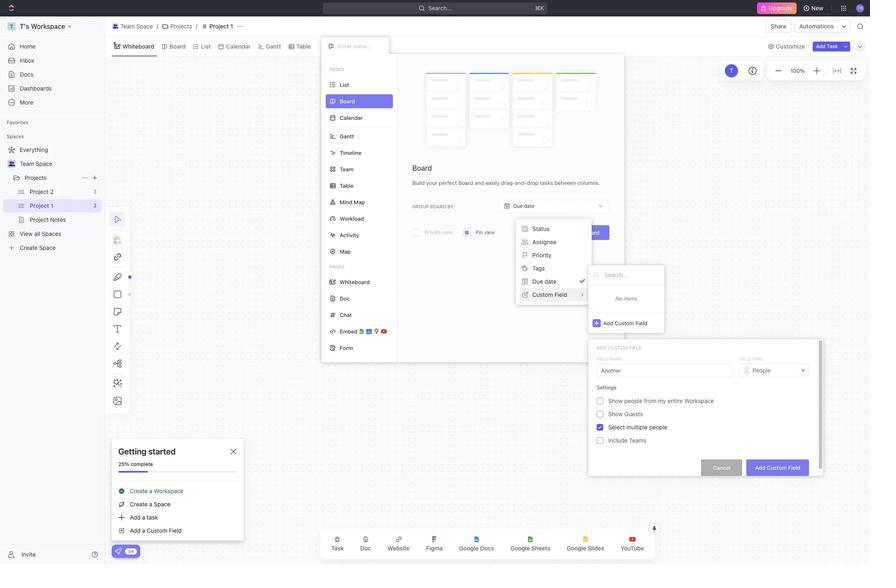 Task type: describe. For each thing, give the bounding box(es) containing it.
projects inside tree
[[25, 174, 47, 181]]

getting started
[[118, 447, 176, 457]]

upgrade
[[769, 5, 792, 12]]

Include Teams checkbox
[[597, 438, 603, 445]]

tree inside sidebar navigation
[[3, 144, 101, 255]]

0 horizontal spatial workspace
[[154, 488, 184, 495]]

embed
[[340, 328, 358, 335]]

Select multiple people checkbox
[[597, 425, 603, 431]]

table link
[[295, 41, 311, 52]]

onboarding checklist button element
[[115, 549, 122, 556]]

inbox link
[[3, 54, 101, 67]]

docs link
[[3, 68, 101, 81]]

chat
[[340, 312, 352, 319]]

automations
[[799, 23, 834, 30]]

a for custom
[[142, 528, 145, 535]]

0 vertical spatial list
[[201, 43, 211, 50]]

my
[[658, 398, 666, 405]]

docs inside button
[[480, 546, 494, 553]]

dashboards link
[[3, 82, 101, 95]]

1 vertical spatial add custom field
[[597, 346, 642, 351]]

assignee button
[[519, 236, 588, 249]]

1 horizontal spatial whiteboard
[[340, 279, 370, 286]]

home
[[20, 43, 36, 50]]

tags
[[532, 265, 545, 272]]

dashboards
[[20, 85, 52, 92]]

add custom field inside dropdown button
[[603, 320, 647, 327]]

1 horizontal spatial map
[[354, 199, 365, 206]]

task button
[[325, 532, 350, 558]]

0 vertical spatial table
[[296, 43, 311, 50]]

onboarding checklist button image
[[115, 549, 122, 556]]

1 horizontal spatial team
[[120, 23, 135, 30]]

search...
[[428, 5, 452, 12]]

timeline
[[340, 149, 361, 156]]

multiple
[[627, 424, 648, 431]]

1 vertical spatial table
[[340, 182, 354, 189]]

a for workspace
[[149, 488, 152, 495]]

doc button
[[354, 532, 378, 558]]

website button
[[381, 532, 416, 558]]

invite
[[21, 552, 36, 559]]

Enter name... text field
[[597, 364, 733, 378]]

create a workspace
[[130, 488, 184, 495]]

favorites
[[7, 120, 28, 126]]

1 vertical spatial list
[[340, 81, 349, 88]]

google for google docs
[[459, 546, 479, 553]]

customize
[[776, 43, 805, 50]]

new button
[[800, 2, 829, 15]]

project
[[209, 23, 229, 30]]

due for due date dropdown button
[[513, 203, 523, 210]]

25% complete
[[118, 462, 153, 468]]

new
[[811, 5, 824, 12]]

1 vertical spatial gantt
[[340, 133, 354, 140]]

upgrade link
[[757, 2, 797, 14]]

view button
[[321, 37, 348, 56]]

add custom field inside button
[[755, 465, 800, 472]]

0 vertical spatial workspace
[[684, 398, 714, 405]]

include
[[608, 438, 628, 445]]

no items
[[615, 296, 637, 302]]

complete
[[131, 462, 153, 468]]

⌘k
[[535, 5, 544, 12]]

people button
[[739, 364, 809, 378]]

100%
[[791, 68, 805, 74]]

mind map
[[340, 199, 365, 206]]

docs inside sidebar navigation
[[20, 71, 33, 78]]

whiteboard inside whiteboard link
[[122, 43, 154, 50]]

1/4
[[128, 550, 134, 554]]

date for due date dropdown button
[[524, 203, 535, 210]]

priority
[[532, 252, 551, 259]]

1 / from the left
[[157, 23, 158, 30]]

create for create a space
[[130, 501, 148, 508]]

field inside button
[[788, 465, 800, 472]]

view
[[332, 43, 345, 50]]

select
[[608, 424, 625, 431]]

customize button
[[765, 41, 808, 52]]

custom field button
[[519, 289, 588, 302]]

by:
[[447, 204, 455, 209]]

mind
[[340, 199, 352, 206]]

website
[[388, 546, 410, 553]]

Search... text field
[[605, 269, 660, 281]]

user group image
[[8, 162, 15, 167]]

create a space
[[130, 501, 170, 508]]

0 vertical spatial projects link
[[160, 21, 194, 31]]

guests
[[624, 411, 643, 418]]

Show Guests checkbox
[[597, 412, 603, 418]]

t
[[730, 67, 733, 74]]

0 vertical spatial gantt
[[266, 43, 281, 50]]

tags button
[[519, 262, 588, 275]]

0 horizontal spatial map
[[340, 248, 351, 255]]

no
[[615, 296, 623, 302]]

custom field
[[532, 292, 567, 299]]

project 1
[[209, 23, 233, 30]]

sheets
[[531, 546, 550, 553]]

25%
[[118, 462, 129, 468]]

youtube button
[[614, 532, 651, 558]]

form
[[340, 345, 353, 352]]

user group image
[[113, 24, 118, 28]]

google docs
[[459, 546, 494, 553]]

0 vertical spatial space
[[136, 23, 153, 30]]

team inside tree
[[20, 160, 34, 167]]

1
[[230, 23, 233, 30]]

board link
[[168, 41, 186, 52]]

favorites button
[[3, 118, 32, 128]]

1 horizontal spatial people
[[649, 424, 667, 431]]

a for space
[[149, 501, 152, 508]]

home link
[[3, 40, 101, 53]]

figma button
[[420, 532, 449, 558]]

due date for due date dropdown button
[[513, 203, 535, 210]]

cancel button
[[701, 460, 743, 477]]



Task type: vqa. For each thing, say whether or not it's contained in the screenshot.
the "a" in Please select a Location to use this template dropdown button
no



Task type: locate. For each thing, give the bounding box(es) containing it.
doc inside button
[[360, 546, 371, 553]]

date up custom field
[[545, 278, 556, 285]]

google for google sheets
[[511, 546, 530, 553]]

date for due date button
[[545, 278, 556, 285]]

0 horizontal spatial gantt
[[266, 43, 281, 50]]

projects link
[[160, 21, 194, 31], [25, 172, 78, 185]]

google left slides
[[567, 546, 586, 553]]

calendar up the timeline
[[340, 114, 363, 121]]

due inside dropdown button
[[513, 203, 523, 210]]

tree
[[3, 144, 101, 255]]

automations button
[[795, 20, 838, 33]]

2 vertical spatial add custom field
[[755, 465, 800, 472]]

1 vertical spatial show
[[608, 411, 623, 418]]

0 vertical spatial due date
[[513, 203, 535, 210]]

1 horizontal spatial /
[[196, 23, 197, 30]]

0 horizontal spatial google
[[459, 546, 479, 553]]

space right user group image
[[36, 160, 52, 167]]

0 horizontal spatial task
[[331, 546, 344, 553]]

0 horizontal spatial table
[[296, 43, 311, 50]]

group board by:
[[412, 204, 455, 209]]

team right user group icon
[[120, 23, 135, 30]]

doc right 'task' 'button'
[[360, 546, 371, 553]]

1 horizontal spatial due
[[532, 278, 543, 285]]

1 vertical spatial workspace
[[154, 488, 184, 495]]

add custom field
[[603, 320, 647, 327], [597, 346, 642, 351], [755, 465, 800, 472]]

add task button
[[813, 41, 841, 51]]

from
[[644, 398, 657, 405]]

add inside dropdown button
[[603, 320, 613, 327]]

0 vertical spatial doc
[[340, 295, 350, 302]]

0 horizontal spatial people
[[624, 398, 643, 405]]

whiteboard
[[122, 43, 154, 50], [340, 279, 370, 286]]

items
[[624, 296, 637, 302]]

0 vertical spatial projects
[[170, 23, 192, 30]]

settings
[[597, 385, 617, 391]]

share button
[[766, 20, 792, 33]]

2 horizontal spatial google
[[567, 546, 586, 553]]

project 1 link
[[199, 21, 235, 31]]

space inside tree
[[36, 160, 52, 167]]

doc up chat
[[340, 295, 350, 302]]

0 horizontal spatial team space
[[20, 160, 52, 167]]

started
[[148, 447, 176, 457]]

youtube
[[621, 546, 644, 553]]

calendar
[[226, 43, 251, 50], [340, 114, 363, 121]]

0 vertical spatial task
[[827, 43, 838, 49]]

entire
[[668, 398, 683, 405]]

team right user group image
[[20, 160, 34, 167]]

people right multiple
[[649, 424, 667, 431]]

1 vertical spatial docs
[[480, 546, 494, 553]]

show up select
[[608, 411, 623, 418]]

assignee
[[532, 239, 557, 246]]

100% button
[[789, 66, 807, 76]]

type
[[752, 357, 763, 362]]

1 horizontal spatial team space link
[[110, 21, 155, 31]]

team space up whiteboard link
[[120, 23, 153, 30]]

2 horizontal spatial space
[[154, 501, 170, 508]]

show people from my entire workspace
[[608, 398, 714, 405]]

map
[[354, 199, 365, 206], [340, 248, 351, 255]]

whiteboard up chat
[[340, 279, 370, 286]]

activity
[[340, 232, 359, 239]]

1 vertical spatial whiteboard
[[340, 279, 370, 286]]

2 vertical spatial board
[[583, 230, 600, 236]]

group
[[412, 204, 429, 209]]

workspace up create a space
[[154, 488, 184, 495]]

figma
[[426, 546, 443, 553]]

0 horizontal spatial docs
[[20, 71, 33, 78]]

task down automations button at the right top of the page
[[827, 43, 838, 49]]

0 horizontal spatial board
[[170, 43, 186, 50]]

spaces
[[7, 134, 24, 140]]

cancel
[[713, 465, 731, 472]]

0 vertical spatial whiteboard
[[122, 43, 154, 50]]

table
[[296, 43, 311, 50], [340, 182, 354, 189]]

2 create from the top
[[130, 501, 148, 508]]

create for create a workspace
[[130, 488, 148, 495]]

3 google from the left
[[567, 546, 586, 553]]

1 horizontal spatial doc
[[360, 546, 371, 553]]

1 google from the left
[[459, 546, 479, 553]]

create
[[130, 488, 148, 495], [130, 501, 148, 508]]

team space right user group image
[[20, 160, 52, 167]]

list down view
[[340, 81, 349, 88]]

date inside dropdown button
[[524, 203, 535, 210]]

table right gantt link
[[296, 43, 311, 50]]

google sheets
[[511, 546, 550, 553]]

0 horizontal spatial whiteboard
[[122, 43, 154, 50]]

2 / from the left
[[196, 23, 197, 30]]

0 vertical spatial people
[[624, 398, 643, 405]]

google right figma
[[459, 546, 479, 553]]

team space link
[[110, 21, 155, 31], [20, 158, 100, 171]]

show guests
[[608, 411, 643, 418]]

1 horizontal spatial task
[[827, 43, 838, 49]]

docs
[[20, 71, 33, 78], [480, 546, 494, 553]]

priority button
[[519, 249, 588, 262]]

a left task
[[142, 515, 145, 522]]

custom inside add custom field dropdown button
[[615, 320, 634, 327]]

task inside 'task' 'button'
[[331, 546, 344, 553]]

0 horizontal spatial due
[[513, 203, 523, 210]]

team space
[[120, 23, 153, 30], [20, 160, 52, 167]]

0 vertical spatial map
[[354, 199, 365, 206]]

show
[[608, 398, 623, 405], [608, 411, 623, 418]]

1 horizontal spatial calendar
[[340, 114, 363, 121]]

show for show people from my entire workspace
[[608, 398, 623, 405]]

gantt up the timeline
[[340, 133, 354, 140]]

sidebar navigation
[[0, 16, 105, 565]]

1 horizontal spatial table
[[340, 182, 354, 189]]

1 vertical spatial people
[[649, 424, 667, 431]]

show for show guests
[[608, 411, 623, 418]]

teams
[[629, 438, 647, 445]]

list down project 1 link
[[201, 43, 211, 50]]

0 horizontal spatial team space link
[[20, 158, 100, 171]]

0 horizontal spatial space
[[36, 160, 52, 167]]

date
[[524, 203, 535, 210], [545, 278, 556, 285]]

0 horizontal spatial projects link
[[25, 172, 78, 185]]

1 vertical spatial space
[[36, 160, 52, 167]]

board
[[170, 43, 186, 50], [412, 164, 432, 173], [583, 230, 600, 236]]

0 vertical spatial add custom field
[[603, 320, 647, 327]]

status
[[532, 226, 549, 233]]

date up "status"
[[524, 203, 535, 210]]

1 vertical spatial due date
[[532, 278, 556, 285]]

Enter name... field
[[338, 42, 382, 50]]

0 vertical spatial team space link
[[110, 21, 155, 31]]

team space inside tree
[[20, 160, 52, 167]]

1 horizontal spatial gantt
[[340, 133, 354, 140]]

1 horizontal spatial docs
[[480, 546, 494, 553]]

2 show from the top
[[608, 411, 623, 418]]

projects link inside tree
[[25, 172, 78, 185]]

1 show from the top
[[608, 398, 623, 405]]

task left doc button
[[331, 546, 344, 553]]

1 vertical spatial team space link
[[20, 158, 100, 171]]

calendar down the 1
[[226, 43, 251, 50]]

map down activity
[[340, 248, 351, 255]]

map right mind in the left top of the page
[[354, 199, 365, 206]]

Show people from my entire Workspace checkbox
[[597, 398, 603, 405]]

add custom field button
[[588, 313, 664, 334]]

0 vertical spatial calendar
[[226, 43, 251, 50]]

2 google from the left
[[511, 546, 530, 553]]

2 horizontal spatial team
[[340, 166, 354, 173]]

1 horizontal spatial space
[[136, 23, 153, 30]]

select multiple people
[[608, 424, 667, 431]]

create up add a task
[[130, 501, 148, 508]]

0 vertical spatial show
[[608, 398, 623, 405]]

due inside button
[[532, 278, 543, 285]]

table up mind in the left top of the page
[[340, 182, 354, 189]]

view button
[[321, 41, 348, 52]]

slides
[[588, 546, 604, 553]]

google for google slides
[[567, 546, 586, 553]]

2 vertical spatial space
[[154, 501, 170, 508]]

space down create a workspace
[[154, 501, 170, 508]]

due date inside button
[[532, 278, 556, 285]]

1 vertical spatial board
[[412, 164, 432, 173]]

0 vertical spatial date
[[524, 203, 535, 210]]

google slides button
[[560, 532, 611, 558]]

0 vertical spatial docs
[[20, 71, 33, 78]]

due for due date button
[[532, 278, 543, 285]]

1 horizontal spatial projects
[[170, 23, 192, 30]]

custom inside add custom field button
[[767, 465, 787, 472]]

create up create a space
[[130, 488, 148, 495]]

task inside add task button
[[827, 43, 838, 49]]

1 vertical spatial team space
[[20, 160, 52, 167]]

doc
[[340, 295, 350, 302], [360, 546, 371, 553]]

0 horizontal spatial date
[[524, 203, 535, 210]]

1 horizontal spatial team space
[[120, 23, 153, 30]]

projects
[[170, 23, 192, 30], [25, 174, 47, 181]]

tree containing team space
[[3, 144, 101, 255]]

1 horizontal spatial projects link
[[160, 21, 194, 31]]

0 horizontal spatial list
[[201, 43, 211, 50]]

custom inside custom field dropdown button
[[532, 292, 553, 299]]

include teams
[[608, 438, 647, 445]]

team
[[120, 23, 135, 30], [20, 160, 34, 167], [340, 166, 354, 173]]

google left sheets on the right of page
[[511, 546, 530, 553]]

1 horizontal spatial date
[[545, 278, 556, 285]]

1 horizontal spatial google
[[511, 546, 530, 553]]

google
[[459, 546, 479, 553], [511, 546, 530, 553], [567, 546, 586, 553]]

people up the guests
[[624, 398, 643, 405]]

a down add a task
[[142, 528, 145, 535]]

a up create a space
[[149, 488, 152, 495]]

date inside button
[[545, 278, 556, 285]]

people
[[753, 367, 771, 374]]

google sheets button
[[504, 532, 557, 558]]

0 vertical spatial create
[[130, 488, 148, 495]]

0 horizontal spatial doc
[[340, 295, 350, 302]]

close image
[[231, 450, 236, 455]]

1 horizontal spatial board
[[412, 164, 432, 173]]

list
[[201, 43, 211, 50], [340, 81, 349, 88]]

0 horizontal spatial team
[[20, 160, 34, 167]]

google docs button
[[453, 532, 501, 558]]

workspace right entire
[[684, 398, 714, 405]]

add custom field button
[[747, 460, 809, 477]]

1 horizontal spatial workspace
[[684, 398, 714, 405]]

google slides
[[567, 546, 604, 553]]

a up task
[[149, 501, 152, 508]]

field name
[[597, 357, 622, 362]]

1 vertical spatial task
[[331, 546, 344, 553]]

gantt link
[[264, 41, 281, 52]]

0 vertical spatial team space
[[120, 23, 153, 30]]

gantt
[[266, 43, 281, 50], [340, 133, 354, 140]]

1 create from the top
[[130, 488, 148, 495]]

0 vertical spatial due
[[513, 203, 523, 210]]

0 vertical spatial board
[[170, 43, 186, 50]]

people
[[624, 398, 643, 405], [649, 424, 667, 431]]

task
[[147, 515, 158, 522]]

add task
[[816, 43, 838, 49]]

gantt left table link
[[266, 43, 281, 50]]

space
[[136, 23, 153, 30], [36, 160, 52, 167], [154, 501, 170, 508]]

due date up "status"
[[513, 203, 535, 210]]

1 vertical spatial doc
[[360, 546, 371, 553]]

0 horizontal spatial /
[[157, 23, 158, 30]]

0 horizontal spatial calendar
[[226, 43, 251, 50]]

list link
[[199, 41, 211, 52]]

due date for due date button
[[532, 278, 556, 285]]

board
[[430, 204, 446, 209]]

share
[[771, 23, 787, 30]]

1 vertical spatial projects
[[25, 174, 47, 181]]

status button
[[519, 223, 588, 236]]

2 horizontal spatial board
[[583, 230, 600, 236]]

field type
[[739, 357, 763, 362]]

1 vertical spatial due
[[532, 278, 543, 285]]

space up whiteboard link
[[136, 23, 153, 30]]

due date inside dropdown button
[[513, 203, 535, 210]]

1 vertical spatial date
[[545, 278, 556, 285]]

inbox
[[20, 57, 34, 64]]

custom
[[532, 292, 553, 299], [615, 320, 634, 327], [608, 346, 628, 351], [767, 465, 787, 472], [147, 528, 167, 535]]

workload
[[340, 215, 364, 222]]

1 vertical spatial projects link
[[25, 172, 78, 185]]

a for task
[[142, 515, 145, 522]]

team space link inside tree
[[20, 158, 100, 171]]

due date up custom field
[[532, 278, 556, 285]]

workspace
[[684, 398, 714, 405], [154, 488, 184, 495]]

show right the show people from my entire workspace checkbox
[[608, 398, 623, 405]]

add a custom field
[[130, 528, 182, 535]]

due date button
[[498, 200, 610, 213]]

0 horizontal spatial projects
[[25, 174, 47, 181]]

whiteboard left board link
[[122, 43, 154, 50]]

due
[[513, 203, 523, 210], [532, 278, 543, 285]]

getting
[[118, 447, 146, 457]]

1 vertical spatial create
[[130, 501, 148, 508]]

team down the timeline
[[340, 166, 354, 173]]

1 vertical spatial calendar
[[340, 114, 363, 121]]

due date
[[513, 203, 535, 210], [532, 278, 556, 285]]

1 horizontal spatial list
[[340, 81, 349, 88]]

1 vertical spatial map
[[340, 248, 351, 255]]



